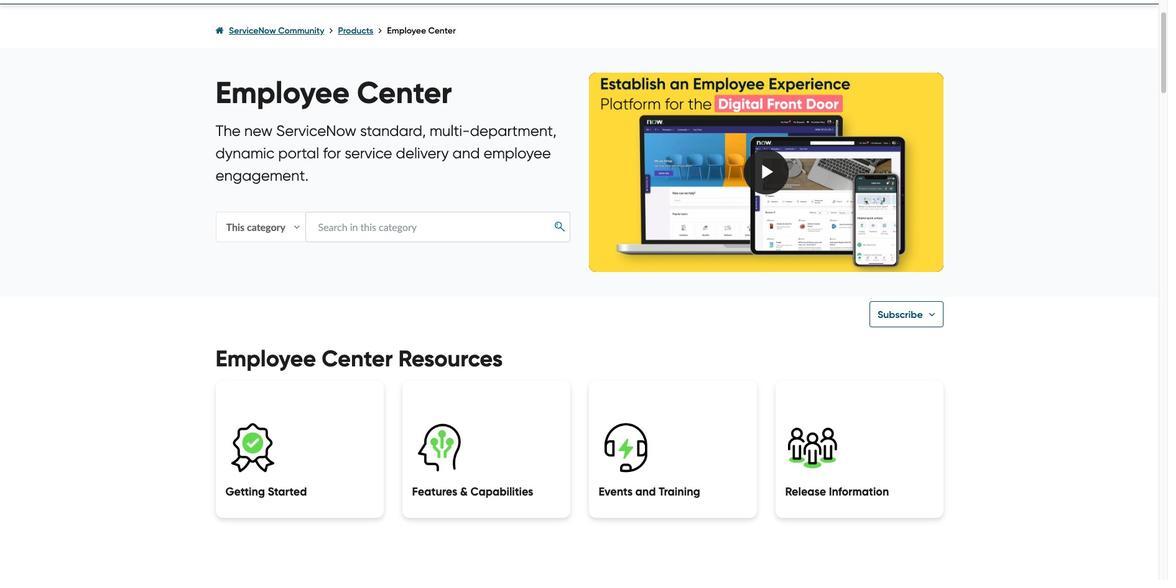 Task type: locate. For each thing, give the bounding box(es) containing it.
servicenow community
[[229, 25, 324, 36]]

1 image image from the left
[[216, 381, 383, 476]]

release
[[785, 485, 826, 499]]

the
[[216, 122, 241, 140]]

servicenow up "for"
[[276, 122, 356, 140]]

0 horizontal spatial and
[[452, 144, 480, 162]]

center
[[428, 25, 456, 36], [357, 74, 452, 112], [322, 345, 393, 373]]

information
[[829, 485, 889, 499]]

employee
[[387, 25, 426, 36], [216, 74, 350, 112], [216, 345, 316, 373]]

and down multi-
[[452, 144, 480, 162]]

employee
[[484, 144, 551, 162]]

image image
[[216, 381, 383, 476], [402, 381, 570, 476], [589, 381, 757, 476], [775, 381, 943, 476]]

engagement.
[[216, 167, 308, 185]]

features
[[412, 485, 457, 499]]

2 image image from the left
[[402, 381, 570, 476]]

3 image image from the left
[[589, 381, 757, 476]]

0 vertical spatial center
[[428, 25, 456, 36]]

image image for and
[[589, 381, 757, 476]]

0 horizontal spatial servicenow
[[229, 25, 276, 36]]

1 horizontal spatial and
[[635, 485, 656, 499]]

and
[[452, 144, 480, 162], [635, 485, 656, 499]]

servicenow left community
[[229, 25, 276, 36]]

4 image image from the left
[[775, 381, 943, 476]]

list
[[216, 14, 943, 48]]

2 vertical spatial center
[[322, 345, 393, 373]]

service
[[345, 144, 392, 162]]

capabilities
[[470, 485, 533, 499]]

products
[[338, 25, 373, 36]]

0 vertical spatial and
[[452, 144, 480, 162]]

employee inside list
[[387, 25, 426, 36]]

1 vertical spatial servicenow
[[276, 122, 356, 140]]

employee center
[[387, 25, 456, 36], [216, 74, 452, 112]]

products link
[[338, 25, 373, 36]]

getting
[[225, 485, 265, 499]]

1 vertical spatial center
[[357, 74, 452, 112]]

Search text field
[[305, 212, 570, 243]]

0 vertical spatial employee
[[387, 25, 426, 36]]

None submit
[[550, 218, 569, 236]]

0 vertical spatial employee center
[[387, 25, 456, 36]]

features & capabilities
[[412, 485, 533, 499]]

video player region
[[589, 73, 943, 272]]

and right events
[[635, 485, 656, 499]]

servicenow
[[229, 25, 276, 36], [276, 122, 356, 140]]

menu bar
[[206, 0, 773, 3]]

standard,
[[360, 122, 426, 140]]

1 horizontal spatial servicenow
[[276, 122, 356, 140]]

new
[[244, 122, 273, 140]]

1 vertical spatial and
[[635, 485, 656, 499]]

image image for &
[[402, 381, 570, 476]]

getting started
[[225, 485, 307, 499]]

list containing servicenow community
[[216, 14, 943, 48]]

portal
[[278, 144, 319, 162]]

subscribe button
[[869, 301, 943, 328]]

image image for started
[[216, 381, 383, 476]]

employee center inside list
[[387, 25, 456, 36]]

the new servicenow standard, multi-department, dynamic portal for service delivery and employee engagement.
[[216, 122, 557, 185]]

0 vertical spatial servicenow
[[229, 25, 276, 36]]



Task type: vqa. For each thing, say whether or not it's contained in the screenshot.
for
yes



Task type: describe. For each thing, give the bounding box(es) containing it.
center inside list
[[428, 25, 456, 36]]

1 vertical spatial employee center
[[216, 74, 452, 112]]

employee center resources
[[216, 345, 503, 373]]

release information
[[785, 485, 889, 499]]

multi-
[[430, 122, 470, 140]]

for
[[323, 144, 341, 162]]

and inside the new servicenow standard, multi-department, dynamic portal for service delivery and employee engagement.
[[452, 144, 480, 162]]

subscribe
[[878, 308, 923, 321]]

resources
[[398, 345, 503, 373]]

2 vertical spatial employee
[[216, 345, 316, 373]]

delivery
[[396, 144, 449, 162]]

dynamic
[[216, 144, 274, 162]]

events and training
[[599, 485, 700, 499]]

servicenow inside the new servicenow standard, multi-department, dynamic portal for service delivery and employee engagement.
[[276, 122, 356, 140]]

department,
[[470, 122, 557, 140]]

events
[[599, 485, 633, 499]]

training
[[659, 485, 700, 499]]

servicenow community link
[[229, 25, 324, 36]]

&
[[460, 485, 468, 499]]

1 vertical spatial employee
[[216, 74, 350, 112]]

community
[[278, 25, 324, 36]]

servicenow inside list
[[229, 25, 276, 36]]

image image for information
[[775, 381, 943, 476]]

started
[[268, 485, 307, 499]]



